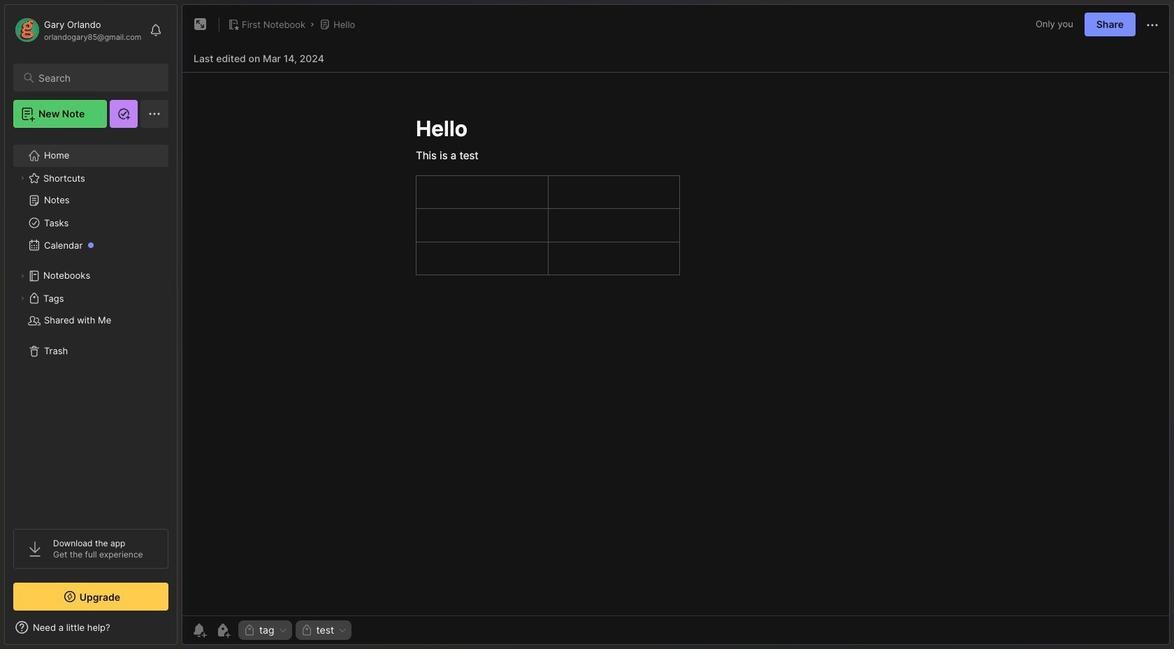 Task type: locate. For each thing, give the bounding box(es) containing it.
None search field
[[38, 69, 156, 86]]

tree inside 'main' element
[[5, 136, 177, 517]]

add tag image
[[215, 622, 231, 639]]

none search field inside 'main' element
[[38, 69, 156, 86]]

click to collapse image
[[177, 624, 187, 640]]

expand tags image
[[18, 294, 27, 303]]

tree
[[5, 136, 177, 517]]

more actions image
[[1144, 17, 1161, 33]]

Account field
[[13, 16, 141, 44]]

More actions field
[[1144, 15, 1161, 33]]



Task type: vqa. For each thing, say whether or not it's contained in the screenshot.
status
no



Task type: describe. For each thing, give the bounding box(es) containing it.
expand notebooks image
[[18, 272, 27, 280]]

expand note image
[[192, 16, 209, 33]]

tag Tag actions field
[[274, 626, 288, 635]]

main element
[[0, 0, 182, 649]]

Note Editor text field
[[182, 72, 1170, 616]]

Search text field
[[38, 71, 156, 85]]

add a reminder image
[[191, 622, 208, 639]]

test Tag actions field
[[334, 626, 348, 635]]

WHAT'S NEW field
[[5, 617, 177, 639]]

note window element
[[182, 4, 1170, 649]]



